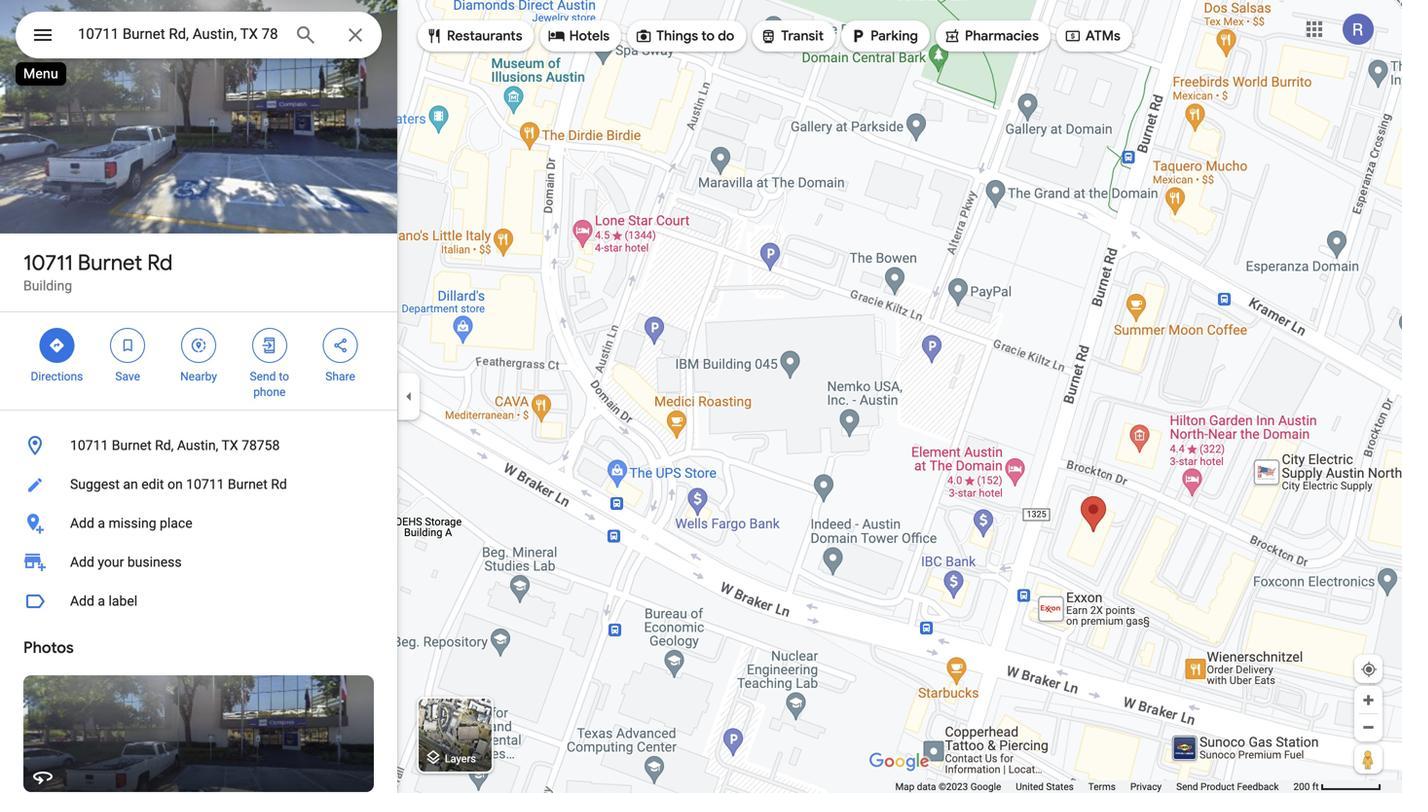 Task type: describe. For each thing, give the bounding box(es) containing it.

[[332, 335, 349, 356]]

photos
[[23, 638, 74, 658]]

layers
[[445, 753, 476, 765]]

10711 burnet rd, austin, tx 78758
[[70, 438, 280, 454]]

your
[[98, 555, 124, 571]]

add a label
[[70, 594, 137, 610]]

78758
[[242, 438, 280, 454]]

transit
[[781, 27, 824, 45]]

google account: ruby anderson  
(rubyanndersson@gmail.com) image
[[1343, 14, 1374, 45]]

 atms
[[1064, 25, 1121, 47]]

google
[[971, 781, 1001, 793]]

none field inside the 10711 burnet rd, austin, tx 78758 field
[[78, 22, 279, 46]]

rd inside "10711 burnet rd building"
[[147, 249, 173, 277]]

200 ft button
[[1294, 781, 1382, 793]]

hotels
[[569, 27, 610, 45]]

restaurants
[[447, 27, 523, 45]]

building
[[23, 278, 72, 294]]

send for send product feedback
[[1176, 781, 1198, 793]]

a for label
[[98, 594, 105, 610]]

burnet for rd,
[[112, 438, 152, 454]]

feedback
[[1237, 781, 1279, 793]]

show street view coverage image
[[1355, 745, 1383, 774]]

privacy
[[1130, 781, 1162, 793]]

directions
[[31, 370, 83, 384]]


[[548, 25, 565, 47]]

nearby
[[180, 370, 217, 384]]

send product feedback
[[1176, 781, 1279, 793]]

product
[[1201, 781, 1235, 793]]

a for missing
[[98, 516, 105, 532]]

10711 inside button
[[186, 477, 224, 493]]

suggest
[[70, 477, 120, 493]]

data
[[917, 781, 936, 793]]

share
[[326, 370, 355, 384]]

label
[[109, 594, 137, 610]]


[[1064, 25, 1082, 47]]

send product feedback button
[[1176, 781, 1279, 794]]

10711 for rd
[[23, 249, 73, 277]]

atms
[[1086, 27, 1121, 45]]

 parking
[[849, 25, 918, 47]]


[[190, 335, 207, 356]]

 things to do
[[635, 25, 735, 47]]

rd,
[[155, 438, 174, 454]]


[[849, 25, 867, 47]]

10711 burnet rd building
[[23, 249, 173, 294]]


[[635, 25, 653, 47]]

 hotels
[[548, 25, 610, 47]]

©2023
[[939, 781, 968, 793]]

suggest an edit on 10711 burnet rd
[[70, 477, 287, 493]]

 search field
[[16, 12, 382, 62]]

parking
[[871, 27, 918, 45]]


[[31, 21, 55, 49]]

privacy button
[[1130, 781, 1162, 794]]

map data ©2023 google
[[895, 781, 1001, 793]]

united
[[1016, 781, 1044, 793]]

united states button
[[1016, 781, 1074, 794]]


[[261, 335, 278, 356]]

place
[[160, 516, 192, 532]]

map
[[895, 781, 915, 793]]


[[944, 25, 961, 47]]

ft
[[1312, 781, 1319, 793]]

send to phone
[[250, 370, 289, 399]]


[[48, 335, 66, 356]]

200
[[1294, 781, 1310, 793]]

send for send to phone
[[250, 370, 276, 384]]

zoom in image
[[1361, 693, 1376, 708]]

burnet for rd
[[78, 249, 142, 277]]



Task type: vqa. For each thing, say whether or not it's contained in the screenshot.
Add your business Link
yes



Task type: locate. For each thing, give the bounding box(es) containing it.
10711 inside "10711 burnet rd building"
[[23, 249, 73, 277]]

1 vertical spatial 10711
[[70, 438, 108, 454]]

10711
[[23, 249, 73, 277], [70, 438, 108, 454], [186, 477, 224, 493]]

pharmacies
[[965, 27, 1039, 45]]

footer
[[895, 781, 1294, 794]]

add down suggest
[[70, 516, 94, 532]]

add inside add your business "link"
[[70, 555, 94, 571]]

0 horizontal spatial send
[[250, 370, 276, 384]]

add inside add a label button
[[70, 594, 94, 610]]

1 vertical spatial add
[[70, 555, 94, 571]]

None field
[[78, 22, 279, 46]]

a left label
[[98, 594, 105, 610]]

send inside button
[[1176, 781, 1198, 793]]

0 vertical spatial burnet
[[78, 249, 142, 277]]

google maps element
[[0, 0, 1402, 794]]

a left missing
[[98, 516, 105, 532]]

0 vertical spatial to
[[701, 27, 715, 45]]

to
[[701, 27, 715, 45], [279, 370, 289, 384]]

states
[[1046, 781, 1074, 793]]

to up phone at the left
[[279, 370, 289, 384]]

 pharmacies
[[944, 25, 1039, 47]]

1 a from the top
[[98, 516, 105, 532]]

10711 up building
[[23, 249, 73, 277]]


[[760, 25, 777, 47]]

zoom out image
[[1361, 721, 1376, 735]]

send left product
[[1176, 781, 1198, 793]]

edit
[[141, 477, 164, 493]]

send
[[250, 370, 276, 384], [1176, 781, 1198, 793]]

show your location image
[[1360, 661, 1378, 679]]

0 vertical spatial 10711
[[23, 249, 73, 277]]

collapse side panel image
[[398, 386, 420, 408]]

add a label button
[[0, 582, 397, 621]]

missing
[[109, 516, 156, 532]]

2 vertical spatial 10711
[[186, 477, 224, 493]]

1 vertical spatial a
[[98, 594, 105, 610]]

0 vertical spatial send
[[250, 370, 276, 384]]

burnet up 
[[78, 249, 142, 277]]

1 horizontal spatial rd
[[271, 477, 287, 493]]

2 add from the top
[[70, 555, 94, 571]]

burnet inside 10711 burnet rd, austin, tx 78758 button
[[112, 438, 152, 454]]

1 vertical spatial burnet
[[112, 438, 152, 454]]

10711 for rd,
[[70, 438, 108, 454]]

footer inside google maps element
[[895, 781, 1294, 794]]

to left do
[[701, 27, 715, 45]]

burnet inside "10711 burnet rd building"
[[78, 249, 142, 277]]

10711 burnet rd main content
[[0, 0, 397, 794]]

an
[[123, 477, 138, 493]]

to inside the  things to do
[[701, 27, 715, 45]]

1 horizontal spatial to
[[701, 27, 715, 45]]

terms
[[1088, 781, 1116, 793]]

united states
[[1016, 781, 1074, 793]]

phone
[[253, 386, 286, 399]]

add your business link
[[0, 543, 397, 582]]

add left your
[[70, 555, 94, 571]]

1 vertical spatial to
[[279, 370, 289, 384]]

1 vertical spatial rd
[[271, 477, 287, 493]]

add your business
[[70, 555, 182, 571]]

add a missing place
[[70, 516, 192, 532]]

10711 inside button
[[70, 438, 108, 454]]

 transit
[[760, 25, 824, 47]]

10711 up suggest
[[70, 438, 108, 454]]

austin,
[[177, 438, 218, 454]]

burnet
[[78, 249, 142, 277], [112, 438, 152, 454], [228, 477, 268, 493]]

10711 burnet rd, austin, tx 78758 button
[[0, 427, 397, 465]]

send up phone at the left
[[250, 370, 276, 384]]

save
[[115, 370, 140, 384]]

tx
[[222, 438, 238, 454]]


[[426, 25, 443, 47]]

3 add from the top
[[70, 594, 94, 610]]

0 vertical spatial rd
[[147, 249, 173, 277]]

send inside send to phone
[[250, 370, 276, 384]]

terms button
[[1088, 781, 1116, 794]]

10711 Burnet Rd, Austin, TX 78758 field
[[16, 12, 382, 58]]

0 horizontal spatial rd
[[147, 249, 173, 277]]

add left label
[[70, 594, 94, 610]]

rd
[[147, 249, 173, 277], [271, 477, 287, 493]]

0 horizontal spatial to
[[279, 370, 289, 384]]

suggest an edit on 10711 burnet rd button
[[0, 465, 397, 504]]

add a missing place button
[[0, 504, 397, 543]]

rd inside button
[[271, 477, 287, 493]]

burnet inside 'suggest an edit on 10711 burnet rd' button
[[228, 477, 268, 493]]

a
[[98, 516, 105, 532], [98, 594, 105, 610]]

2 a from the top
[[98, 594, 105, 610]]

1 horizontal spatial send
[[1176, 781, 1198, 793]]

things
[[656, 27, 698, 45]]

footer containing map data ©2023 google
[[895, 781, 1294, 794]]

do
[[718, 27, 735, 45]]

to inside send to phone
[[279, 370, 289, 384]]

add inside add a missing place button
[[70, 516, 94, 532]]

2 vertical spatial add
[[70, 594, 94, 610]]

200 ft
[[1294, 781, 1319, 793]]

2 vertical spatial burnet
[[228, 477, 268, 493]]

1 add from the top
[[70, 516, 94, 532]]

burnet left rd,
[[112, 438, 152, 454]]

 restaurants
[[426, 25, 523, 47]]

burnet down 78758
[[228, 477, 268, 493]]

add for add your business
[[70, 555, 94, 571]]

add
[[70, 516, 94, 532], [70, 555, 94, 571], [70, 594, 94, 610]]

 button
[[16, 12, 70, 62]]

actions for 10711 burnet rd region
[[0, 313, 397, 410]]

1 vertical spatial send
[[1176, 781, 1198, 793]]

add for add a missing place
[[70, 516, 94, 532]]

0 vertical spatial add
[[70, 516, 94, 532]]

on
[[167, 477, 183, 493]]

business
[[127, 555, 182, 571]]

0 vertical spatial a
[[98, 516, 105, 532]]

add for add a label
[[70, 594, 94, 610]]

10711 right on
[[186, 477, 224, 493]]


[[119, 335, 137, 356]]



